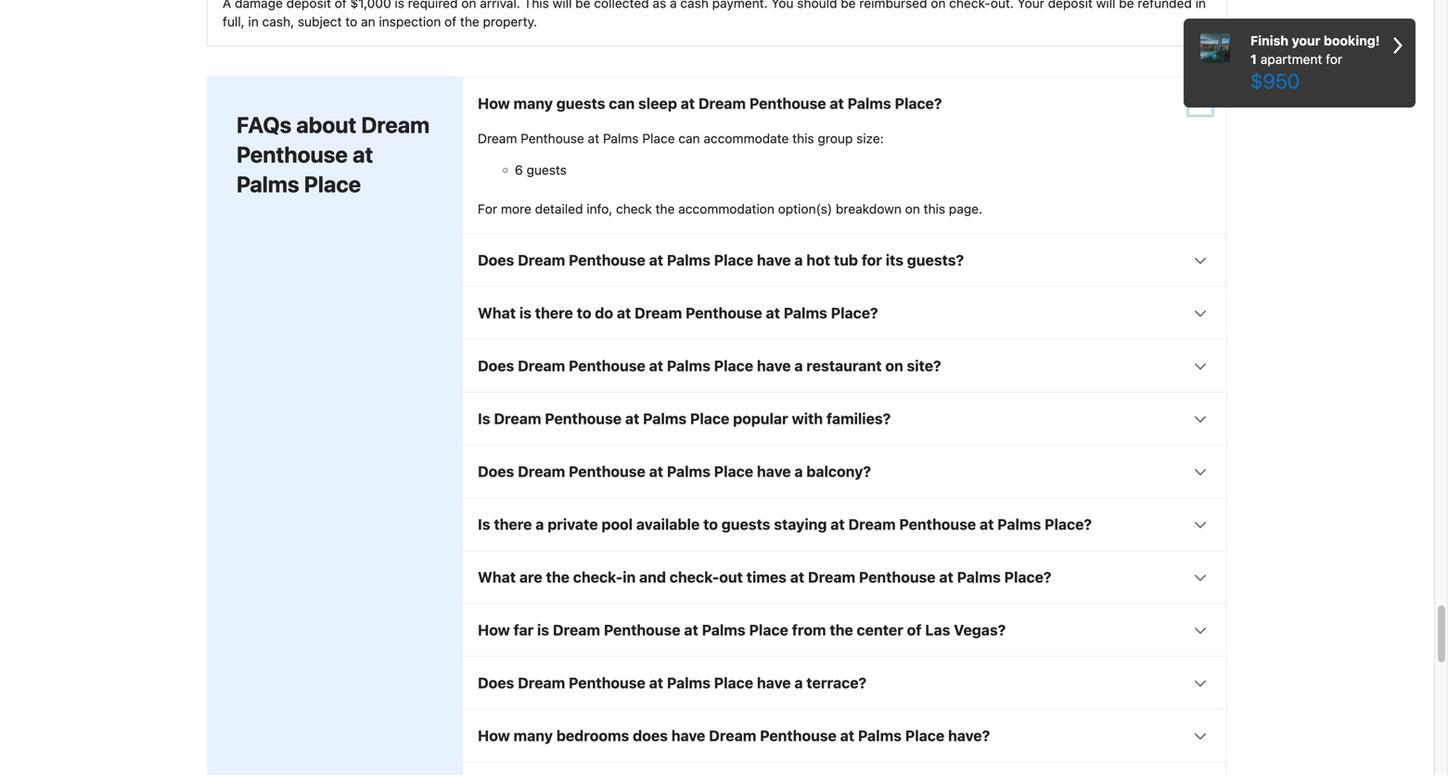 Task type: vqa. For each thing, say whether or not it's contained in the screenshot.
must
no



Task type: describe. For each thing, give the bounding box(es) containing it.
tub
[[834, 252, 858, 269]]

have?
[[949, 728, 991, 745]]

many for bedrooms
[[514, 728, 553, 745]]

how for how many guests can sleep at dream penthouse at palms place?
[[478, 95, 510, 112]]

1 vertical spatial there
[[494, 516, 532, 534]]

option(s)
[[778, 202, 833, 217]]

what for what are the check-in and check-out times at dream penthouse at palms place?
[[478, 569, 516, 587]]

0 vertical spatial guests
[[557, 95, 606, 112]]

out
[[720, 569, 743, 587]]

subject
[[298, 14, 342, 29]]

1 be from the left
[[576, 0, 591, 11]]

pool
[[602, 516, 633, 534]]

1 vertical spatial guests
[[527, 163, 567, 178]]

palms inside dropdown button
[[667, 252, 711, 269]]

what are the check-in and check-out times at dream penthouse at palms place? button
[[463, 552, 1227, 604]]

does
[[633, 728, 668, 745]]

page.
[[949, 202, 983, 217]]

2 be from the left
[[841, 0, 856, 11]]

times
[[747, 569, 787, 587]]

is there a private pool available to guests staying at dream penthouse at palms place?
[[478, 516, 1092, 534]]

have for restaurant
[[757, 357, 791, 375]]

balcony?
[[807, 463, 872, 481]]

las
[[926, 622, 951, 640]]

cash,
[[262, 14, 294, 29]]

private
[[548, 516, 598, 534]]

is for is dream penthouse at palms place popular with families?
[[478, 410, 491, 428]]

at inside 'faqs about dream penthouse at palms place'
[[353, 142, 373, 168]]

1
[[1251, 52, 1258, 67]]

on inside dropdown button
[[886, 357, 904, 375]]

from
[[792, 622, 827, 640]]

families?
[[827, 410, 891, 428]]

more
[[501, 202, 532, 217]]

what is there to do at dream penthouse at palms place?
[[478, 305, 879, 322]]

a for restaurant
[[795, 357, 803, 375]]

3 be from the left
[[1120, 0, 1135, 11]]

required
[[408, 0, 458, 11]]

place left popular
[[690, 410, 730, 428]]

2 horizontal spatial in
[[1196, 0, 1207, 11]]

a left private
[[536, 516, 544, 534]]

does for does dream penthouse at palms place have a hot tub for its guests?
[[478, 252, 514, 269]]

property.
[[483, 14, 537, 29]]

apartment
[[1261, 52, 1323, 67]]

vegas?
[[954, 622, 1006, 640]]

for more detailed info, check the accommodation option(s) breakdown on this page.
[[478, 202, 983, 217]]

does dream penthouse at palms place have a terrace?
[[478, 675, 867, 693]]

payment.
[[713, 0, 768, 11]]

on left arrival.
[[462, 0, 477, 11]]

cash
[[681, 0, 709, 11]]

penthouse inside 'faqs about dream penthouse at palms place'
[[237, 142, 348, 168]]

1 horizontal spatial check-
[[670, 569, 720, 587]]

does for does dream penthouse at palms place have a balcony?
[[478, 463, 514, 481]]

rightchevron image
[[1394, 32, 1403, 59]]

dream inside dropdown button
[[518, 252, 565, 269]]

finish your booking! 1 apartment for $950
[[1251, 33, 1381, 93]]

far
[[514, 622, 534, 640]]

your
[[1292, 33, 1321, 48]]

$950
[[1251, 69, 1300, 93]]

does for does dream penthouse at palms place have a terrace?
[[478, 675, 514, 693]]

is dream penthouse at palms place popular with families?
[[478, 410, 891, 428]]

is there a private pool available to guests staying at dream penthouse at palms place? button
[[463, 499, 1227, 551]]

full,
[[223, 14, 245, 29]]

the inside a damage deposit of $1,000 is required on arrival. this will be collected as a cash payment. you should be reimbursed on check-out. your deposit will be refunded in full, in cash, subject to an inspection of the property.
[[460, 14, 480, 29]]

1 horizontal spatial to
[[577, 305, 592, 322]]

0 vertical spatial this
[[793, 131, 815, 146]]

penthouse inside dropdown button
[[569, 252, 646, 269]]

0 vertical spatial there
[[535, 305, 573, 322]]

faqs
[[237, 112, 292, 138]]

info,
[[587, 202, 613, 217]]

a damage deposit of $1,000 is required on arrival. this will be collected as a cash payment. you should be reimbursed on check-out. your deposit will be refunded in full, in cash, subject to an inspection of the property.
[[223, 0, 1207, 29]]

place inside dropdown button
[[714, 252, 754, 269]]

1 deposit from the left
[[287, 0, 331, 11]]

finish
[[1251, 33, 1289, 48]]

does dream penthouse at palms place have a hot tub for its guests?
[[478, 252, 964, 269]]

is inside dropdown button
[[520, 305, 532, 322]]

0 horizontal spatial in
[[248, 14, 259, 29]]

and
[[640, 569, 666, 587]]

place down popular
[[714, 463, 754, 481]]

in inside dropdown button
[[623, 569, 636, 587]]

out.
[[991, 0, 1014, 11]]

how many guests can sleep at dream penthouse at palms place? button
[[463, 78, 1227, 130]]

have right does
[[672, 728, 706, 745]]

does dream penthouse at palms place have a balcony?
[[478, 463, 872, 481]]

what is there to do at dream penthouse at palms place? button
[[463, 287, 1227, 339]]

with
[[792, 410, 823, 428]]

can inside how many guests can sleep at dream penthouse at palms place? dropdown button
[[609, 95, 635, 112]]

place left the have?
[[906, 728, 945, 745]]

a inside a damage deposit of $1,000 is required on arrival. this will be collected as a cash payment. you should be reimbursed on check-out. your deposit will be refunded in full, in cash, subject to an inspection of the property.
[[670, 0, 677, 11]]

for inside finish your booking! 1 apartment for $950
[[1327, 52, 1343, 67]]

group
[[818, 131, 853, 146]]

as
[[653, 0, 667, 11]]

accordion control element
[[462, 77, 1228, 776]]

booking!
[[1324, 33, 1381, 48]]

does dream penthouse at palms place have a restaurant on site?
[[478, 357, 942, 375]]

sleep
[[639, 95, 677, 112]]

a for terrace?
[[795, 675, 803, 693]]

collected
[[594, 0, 649, 11]]

faqs about dream penthouse at palms place
[[237, 112, 430, 197]]

6 guests
[[515, 163, 567, 178]]

your
[[1018, 0, 1045, 11]]

popular
[[733, 410, 789, 428]]

terrace?
[[807, 675, 867, 693]]

site?
[[907, 357, 942, 375]]

is for is there a private pool available to guests staying at dream penthouse at palms place?
[[478, 516, 491, 534]]

accommodate
[[704, 131, 789, 146]]

refunded
[[1138, 0, 1193, 11]]

dream inside 'faqs about dream penthouse at palms place'
[[361, 112, 430, 138]]

this
[[524, 0, 549, 11]]

check
[[616, 202, 652, 217]]

its
[[886, 252, 904, 269]]



Task type: locate. For each thing, give the bounding box(es) containing it.
1 vertical spatial many
[[514, 728, 553, 745]]

check- inside a damage deposit of $1,000 is required on arrival. this will be collected as a cash payment. you should be reimbursed on check-out. your deposit will be refunded in full, in cash, subject to an inspection of the property.
[[950, 0, 991, 11]]

for
[[478, 202, 498, 217]]

1 vertical spatial what
[[478, 569, 516, 587]]

penthouse
[[750, 95, 827, 112], [521, 131, 585, 146], [237, 142, 348, 168], [569, 252, 646, 269], [686, 305, 763, 322], [569, 357, 646, 375], [545, 410, 622, 428], [569, 463, 646, 481], [900, 516, 977, 534], [859, 569, 936, 587], [604, 622, 681, 640], [569, 675, 646, 693], [760, 728, 837, 745]]

a for hot
[[795, 252, 803, 269]]

be right should
[[841, 0, 856, 11]]

2 horizontal spatial to
[[704, 516, 718, 534]]

bedrooms
[[557, 728, 630, 745]]

the inside dropdown button
[[546, 569, 570, 587]]

can down how many guests can sleep at dream penthouse at palms place?
[[679, 131, 700, 146]]

1 vertical spatial how
[[478, 622, 510, 640]]

many left bedrooms
[[514, 728, 553, 745]]

does dream penthouse at palms place have a hot tub for its guests? button
[[463, 234, 1227, 286]]

is inside a damage deposit of $1,000 is required on arrival. this will be collected as a cash payment. you should be reimbursed on check-out. your deposit will be refunded in full, in cash, subject to an inspection of the property.
[[395, 0, 405, 11]]

be
[[576, 0, 591, 11], [841, 0, 856, 11], [1120, 0, 1135, 11]]

2 will from the left
[[1097, 0, 1116, 11]]

2 horizontal spatial of
[[907, 622, 922, 640]]

1 vertical spatial in
[[248, 14, 259, 29]]

$1,000
[[350, 0, 391, 11]]

does for does dream penthouse at palms place have a restaurant on site?
[[478, 357, 514, 375]]

have for balcony?
[[757, 463, 791, 481]]

2 vertical spatial is
[[537, 622, 550, 640]]

1 horizontal spatial for
[[1327, 52, 1343, 67]]

is right far
[[537, 622, 550, 640]]

1 is from the top
[[478, 410, 491, 428]]

6
[[515, 163, 523, 178]]

how far is dream penthouse at palms place from the center of las vegas?
[[478, 622, 1006, 640]]

1 vertical spatial is
[[520, 305, 532, 322]]

what inside what is there to do at dream penthouse at palms place? dropdown button
[[478, 305, 516, 322]]

how for how many bedrooms does have dream penthouse at palms place have?
[[478, 728, 510, 745]]

have up is there a private pool available to guests staying at dream penthouse at palms place?
[[757, 463, 791, 481]]

can
[[609, 95, 635, 112], [679, 131, 700, 146]]

a left restaurant
[[795, 357, 803, 375]]

a
[[223, 0, 231, 11]]

in right the refunded
[[1196, 0, 1207, 11]]

0 vertical spatial of
[[335, 0, 347, 11]]

palms inside 'faqs about dream penthouse at palms place'
[[237, 171, 299, 197]]

of left las
[[907, 622, 922, 640]]

accommodation
[[679, 202, 775, 217]]

0 vertical spatial how
[[478, 95, 510, 112]]

0 vertical spatial is
[[395, 0, 405, 11]]

have for terrace?
[[757, 675, 791, 693]]

0 vertical spatial is
[[478, 410, 491, 428]]

check-
[[950, 0, 991, 11], [573, 569, 623, 587], [670, 569, 720, 587]]

the right the from
[[830, 622, 854, 640]]

about
[[296, 112, 357, 138]]

1 will from the left
[[553, 0, 572, 11]]

palms
[[848, 95, 892, 112], [603, 131, 639, 146], [237, 171, 299, 197], [667, 252, 711, 269], [784, 305, 828, 322], [667, 357, 711, 375], [643, 410, 687, 428], [667, 463, 711, 481], [998, 516, 1042, 534], [958, 569, 1001, 587], [702, 622, 746, 640], [667, 675, 711, 693], [858, 728, 902, 745]]

of inside dropdown button
[[907, 622, 922, 640]]

2 vertical spatial to
[[704, 516, 718, 534]]

2 what from the top
[[478, 569, 516, 587]]

guests right 6
[[527, 163, 567, 178]]

there up are
[[494, 516, 532, 534]]

check- left the your
[[950, 0, 991, 11]]

should
[[798, 0, 838, 11]]

have inside dropdown button
[[757, 675, 791, 693]]

how for how far is dream penthouse at palms place from the center of las vegas?
[[478, 622, 510, 640]]

1 vertical spatial is
[[478, 516, 491, 534]]

be left "collected"
[[576, 0, 591, 11]]

1 vertical spatial this
[[924, 202, 946, 217]]

does dream penthouse at palms place have a balcony? button
[[463, 446, 1227, 498]]

0 vertical spatial what
[[478, 305, 516, 322]]

1 horizontal spatial there
[[535, 305, 573, 322]]

at inside dropdown button
[[649, 252, 664, 269]]

of down the required
[[445, 14, 457, 29]]

place inside 'faqs about dream penthouse at palms place'
[[304, 171, 361, 197]]

2 is from the top
[[478, 516, 491, 534]]

is up the 'inspection'
[[395, 0, 405, 11]]

damage
[[235, 0, 283, 11]]

1 horizontal spatial be
[[841, 0, 856, 11]]

1 what from the top
[[478, 305, 516, 322]]

2 vertical spatial how
[[478, 728, 510, 745]]

how many bedrooms does have dream penthouse at palms place have? button
[[463, 711, 1227, 763]]

can left sleep
[[609, 95, 635, 112]]

2 vertical spatial in
[[623, 569, 636, 587]]

2 does from the top
[[478, 357, 514, 375]]

have up popular
[[757, 357, 791, 375]]

1 horizontal spatial of
[[445, 14, 457, 29]]

how
[[478, 95, 510, 112], [478, 622, 510, 640], [478, 728, 510, 745]]

many
[[514, 95, 553, 112], [514, 728, 553, 745]]

on left site?
[[886, 357, 904, 375]]

guests?
[[908, 252, 964, 269]]

a left balcony?
[[795, 463, 803, 481]]

in
[[1196, 0, 1207, 11], [248, 14, 259, 29], [623, 569, 636, 587]]

what for what is there to do at dream penthouse at palms place?
[[478, 305, 516, 322]]

place?
[[895, 95, 943, 112], [831, 305, 879, 322], [1045, 516, 1092, 534], [1005, 569, 1052, 587]]

0 vertical spatial in
[[1196, 0, 1207, 11]]

1 does from the top
[[478, 252, 514, 269]]

this left page. at the top right
[[924, 202, 946, 217]]

dream penthouse at palms place can accommodate this group size:
[[478, 131, 884, 146]]

of
[[335, 0, 347, 11], [445, 14, 457, 29], [907, 622, 922, 640]]

3 how from the top
[[478, 728, 510, 745]]

arrival.
[[480, 0, 521, 11]]

0 vertical spatial many
[[514, 95, 553, 112]]

to
[[346, 14, 358, 29], [577, 305, 592, 322], [704, 516, 718, 534]]

0 horizontal spatial for
[[862, 252, 883, 269]]

be left the refunded
[[1120, 0, 1135, 11]]

this
[[793, 131, 815, 146], [924, 202, 946, 217]]

to inside a damage deposit of $1,000 is required on arrival. this will be collected as a cash payment. you should be reimbursed on check-out. your deposit will be refunded in full, in cash, subject to an inspection of the property.
[[346, 14, 358, 29]]

for inside dropdown button
[[862, 252, 883, 269]]

on right reimbursed at the right top of page
[[931, 0, 946, 11]]

2 horizontal spatial is
[[537, 622, 550, 640]]

0 vertical spatial to
[[346, 14, 358, 29]]

on right breakdown on the right
[[906, 202, 921, 217]]

0 horizontal spatial this
[[793, 131, 815, 146]]

in down damage
[[248, 14, 259, 29]]

place up how many bedrooms does have dream penthouse at palms place have? in the bottom of the page
[[714, 675, 754, 693]]

0 vertical spatial for
[[1327, 52, 1343, 67]]

0 horizontal spatial can
[[609, 95, 635, 112]]

have down how far is dream penthouse at palms place from the center of las vegas?
[[757, 675, 791, 693]]

does inside dropdown button
[[478, 252, 514, 269]]

you
[[772, 0, 794, 11]]

deposit up subject
[[287, 0, 331, 11]]

does dream penthouse at palms place have a restaurant on site? button
[[463, 340, 1227, 392]]

1 horizontal spatial will
[[1097, 0, 1116, 11]]

will right this
[[553, 0, 572, 11]]

have for hot
[[757, 252, 791, 269]]

a
[[670, 0, 677, 11], [795, 252, 803, 269], [795, 357, 803, 375], [795, 463, 803, 481], [536, 516, 544, 534], [795, 675, 803, 693]]

is
[[478, 410, 491, 428], [478, 516, 491, 534]]

how inside dropdown button
[[478, 622, 510, 640]]

a right the as
[[670, 0, 677, 11]]

0 horizontal spatial to
[[346, 14, 358, 29]]

1 vertical spatial for
[[862, 252, 883, 269]]

the left property.
[[460, 14, 480, 29]]

to right available
[[704, 516, 718, 534]]

do
[[595, 305, 614, 322]]

1 vertical spatial to
[[577, 305, 592, 322]]

0 horizontal spatial there
[[494, 516, 532, 534]]

1 horizontal spatial deposit
[[1048, 0, 1093, 11]]

2 many from the top
[[514, 728, 553, 745]]

0 horizontal spatial check-
[[573, 569, 623, 587]]

in left and
[[623, 569, 636, 587]]

reimbursed
[[860, 0, 928, 11]]

staying
[[774, 516, 827, 534]]

many up 6 guests
[[514, 95, 553, 112]]

2 horizontal spatial be
[[1120, 0, 1135, 11]]

place up popular
[[714, 357, 754, 375]]

at
[[681, 95, 695, 112], [830, 95, 844, 112], [588, 131, 600, 146], [353, 142, 373, 168], [649, 252, 664, 269], [617, 305, 631, 322], [766, 305, 781, 322], [649, 357, 664, 375], [625, 410, 640, 428], [649, 463, 664, 481], [831, 516, 845, 534], [980, 516, 994, 534], [791, 569, 805, 587], [940, 569, 954, 587], [684, 622, 699, 640], [649, 675, 664, 693], [841, 728, 855, 745]]

on
[[462, 0, 477, 11], [931, 0, 946, 11], [906, 202, 921, 217], [886, 357, 904, 375]]

2 vertical spatial of
[[907, 622, 922, 640]]

does inside dropdown button
[[478, 675, 514, 693]]

hot
[[807, 252, 831, 269]]

have
[[757, 252, 791, 269], [757, 357, 791, 375], [757, 463, 791, 481], [757, 675, 791, 693], [672, 728, 706, 745]]

1 many from the top
[[514, 95, 553, 112]]

how many bedrooms does have dream penthouse at palms place have?
[[478, 728, 991, 745]]

a inside dropdown button
[[795, 252, 803, 269]]

will
[[553, 0, 572, 11], [1097, 0, 1116, 11]]

for left its
[[862, 252, 883, 269]]

many for guests
[[514, 95, 553, 112]]

1 horizontal spatial this
[[924, 202, 946, 217]]

a left terrace?
[[795, 675, 803, 693]]

available
[[637, 516, 700, 534]]

an
[[361, 14, 376, 29]]

inspection
[[379, 14, 441, 29]]

0 horizontal spatial of
[[335, 0, 347, 11]]

place down for more detailed info, check the accommodation option(s) breakdown on this page.
[[714, 252, 754, 269]]

a inside dropdown button
[[795, 675, 803, 693]]

1 how from the top
[[478, 95, 510, 112]]

4 does from the top
[[478, 675, 514, 693]]

will left the refunded
[[1097, 0, 1116, 11]]

does dream penthouse at palms place have a terrace? button
[[463, 658, 1227, 710]]

2 deposit from the left
[[1048, 0, 1093, 11]]

0 horizontal spatial is
[[395, 0, 405, 11]]

1 horizontal spatial in
[[623, 569, 636, 587]]

detailed
[[535, 202, 583, 217]]

breakdown
[[836, 202, 902, 217]]

what are the check-in and check-out times at dream penthouse at palms place?
[[478, 569, 1052, 587]]

0 vertical spatial can
[[609, 95, 635, 112]]

the right are
[[546, 569, 570, 587]]

2 how from the top
[[478, 622, 510, 640]]

2 horizontal spatial check-
[[950, 0, 991, 11]]

restaurant
[[807, 357, 882, 375]]

deposit right the your
[[1048, 0, 1093, 11]]

have left hot
[[757, 252, 791, 269]]

is dream penthouse at palms place popular with families? button
[[463, 393, 1227, 445]]

the inside dropdown button
[[830, 622, 854, 640]]

what inside "what are the check-in and check-out times at dream penthouse at palms place?" dropdown button
[[478, 569, 516, 587]]

a for balcony?
[[795, 463, 803, 481]]

guests
[[557, 95, 606, 112], [527, 163, 567, 178], [722, 516, 771, 534]]

to left an on the top left
[[346, 14, 358, 29]]

center
[[857, 622, 904, 640]]

place down sleep
[[643, 131, 675, 146]]

guests left sleep
[[557, 95, 606, 112]]

deposit
[[287, 0, 331, 11], [1048, 0, 1093, 11]]

the
[[460, 14, 480, 29], [656, 202, 675, 217], [546, 569, 570, 587], [830, 622, 854, 640]]

check- left and
[[573, 569, 623, 587]]

0 horizontal spatial deposit
[[287, 0, 331, 11]]

1 horizontal spatial is
[[520, 305, 532, 322]]

the right the check at the left top of the page
[[656, 202, 675, 217]]

0 horizontal spatial will
[[553, 0, 572, 11]]

0 horizontal spatial be
[[576, 0, 591, 11]]

1 vertical spatial can
[[679, 131, 700, 146]]

for down booking!
[[1327, 52, 1343, 67]]

place left the from
[[749, 622, 789, 640]]

there left do
[[535, 305, 573, 322]]

how many guests can sleep at dream penthouse at palms place?
[[478, 95, 943, 112]]

are
[[520, 569, 543, 587]]

dream
[[699, 95, 746, 112], [361, 112, 430, 138], [478, 131, 517, 146], [518, 252, 565, 269], [635, 305, 682, 322], [518, 357, 565, 375], [494, 410, 542, 428], [518, 463, 565, 481], [849, 516, 896, 534], [808, 569, 856, 587], [553, 622, 601, 640], [518, 675, 565, 693], [709, 728, 757, 745]]

2 vertical spatial guests
[[722, 516, 771, 534]]

a left hot
[[795, 252, 803, 269]]

3 does from the top
[[478, 463, 514, 481]]

check- right and
[[670, 569, 720, 587]]

is left do
[[520, 305, 532, 322]]

place down about
[[304, 171, 361, 197]]

does
[[478, 252, 514, 269], [478, 357, 514, 375], [478, 463, 514, 481], [478, 675, 514, 693]]

is inside dropdown button
[[537, 622, 550, 640]]

size:
[[857, 131, 884, 146]]

of up subject
[[335, 0, 347, 11]]

to left do
[[577, 305, 592, 322]]

guests left 'staying'
[[722, 516, 771, 534]]

how far is dream penthouse at palms place from the center of las vegas? button
[[463, 605, 1227, 657]]

have inside dropdown button
[[757, 252, 791, 269]]

place
[[643, 131, 675, 146], [304, 171, 361, 197], [714, 252, 754, 269], [714, 357, 754, 375], [690, 410, 730, 428], [714, 463, 754, 481], [749, 622, 789, 640], [714, 675, 754, 693], [906, 728, 945, 745]]

1 vertical spatial of
[[445, 14, 457, 29]]

1 horizontal spatial can
[[679, 131, 700, 146]]

this left group
[[793, 131, 815, 146]]



